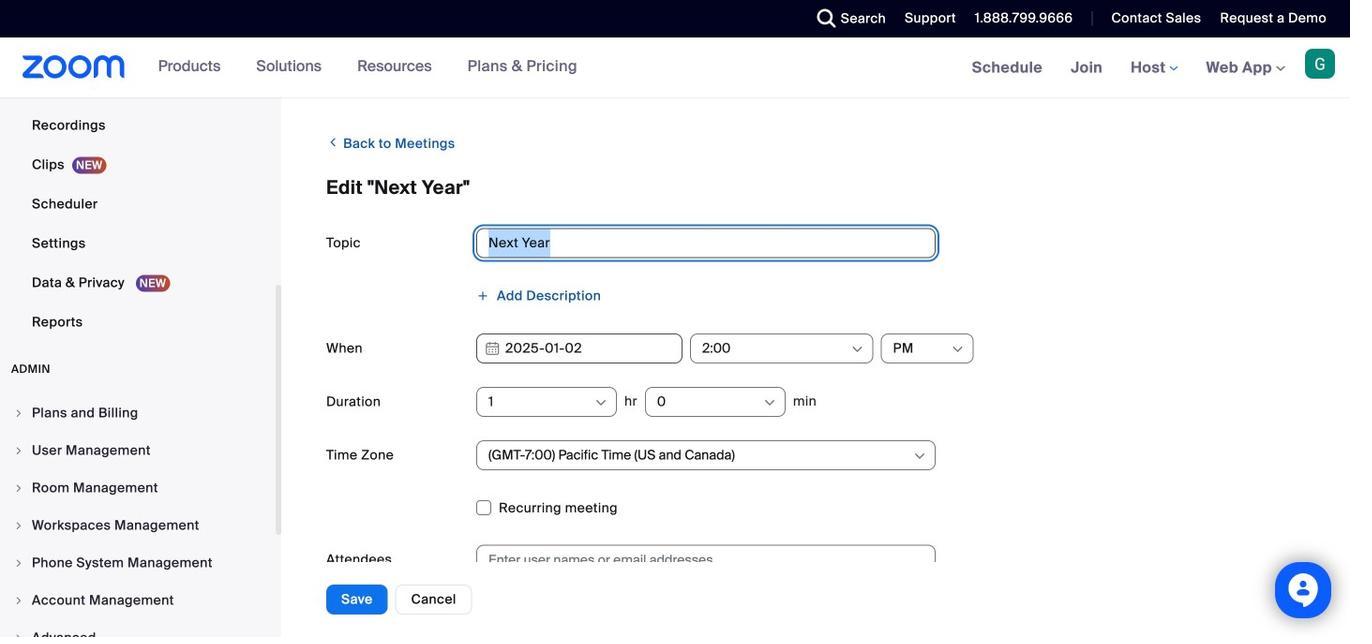 Task type: vqa. For each thing, say whether or not it's contained in the screenshot.
add image
yes



Task type: describe. For each thing, give the bounding box(es) containing it.
right image for fourth menu item from the bottom of the admin menu menu
[[13, 520, 24, 532]]

personal menu menu
[[0, 0, 276, 343]]

Persistent Chat, enter email address,Enter user names or email addresses text field
[[488, 546, 907, 574]]

select time zone text field
[[488, 442, 911, 470]]

7 menu item from the top
[[0, 621, 276, 638]]

show options image
[[762, 396, 777, 411]]

admin menu menu
[[0, 396, 276, 638]]

select start time text field
[[702, 335, 849, 363]]

choose date text field
[[476, 334, 683, 364]]

zoom logo image
[[23, 55, 125, 79]]

0 horizontal spatial show options image
[[593, 396, 609, 411]]

right image for seventh menu item
[[13, 633, 24, 638]]

right image for third menu item from the top
[[13, 483, 24, 494]]

side navigation navigation
[[0, 0, 281, 638]]

right image for 2nd menu item from the top
[[13, 445, 24, 457]]



Task type: locate. For each thing, give the bounding box(es) containing it.
right image
[[13, 408, 24, 419], [13, 483, 24, 494], [13, 633, 24, 638]]

2 right image from the top
[[13, 483, 24, 494]]

2 vertical spatial right image
[[13, 633, 24, 638]]

6 menu item from the top
[[0, 583, 276, 619]]

right image for 1st menu item
[[13, 408, 24, 419]]

add image
[[476, 289, 489, 303]]

2 right image from the top
[[13, 520, 24, 532]]

1 vertical spatial show options image
[[593, 396, 609, 411]]

1 right image from the top
[[13, 408, 24, 419]]

menu item
[[0, 396, 276, 431], [0, 433, 276, 469], [0, 471, 276, 506], [0, 508, 276, 544], [0, 546, 276, 581], [0, 583, 276, 619], [0, 621, 276, 638]]

3 right image from the top
[[13, 558, 24, 569]]

left image
[[326, 133, 340, 152]]

show options image right select start time text field
[[850, 342, 865, 357]]

meetings navigation
[[958, 38, 1350, 99]]

0 vertical spatial show options image
[[850, 342, 865, 357]]

0 vertical spatial right image
[[13, 408, 24, 419]]

profile picture image
[[1305, 49, 1335, 79]]

4 menu item from the top
[[0, 508, 276, 544]]

My Meeting text field
[[476, 228, 936, 258]]

1 vertical spatial right image
[[13, 483, 24, 494]]

5 menu item from the top
[[0, 546, 276, 581]]

1 right image from the top
[[13, 445, 24, 457]]

4 right image from the top
[[13, 595, 24, 607]]

3 menu item from the top
[[0, 471, 276, 506]]

right image
[[13, 445, 24, 457], [13, 520, 24, 532], [13, 558, 24, 569], [13, 595, 24, 607]]

right image for sixth menu item
[[13, 595, 24, 607]]

1 horizontal spatial show options image
[[850, 342, 865, 357]]

show options image down choose date text box
[[593, 396, 609, 411]]

banner
[[0, 38, 1350, 99]]

right image for third menu item from the bottom of the admin menu menu
[[13, 558, 24, 569]]

2 menu item from the top
[[0, 433, 276, 469]]

show options image
[[850, 342, 865, 357], [593, 396, 609, 411]]

product information navigation
[[144, 38, 592, 98]]

3 right image from the top
[[13, 633, 24, 638]]

1 menu item from the top
[[0, 396, 276, 431]]



